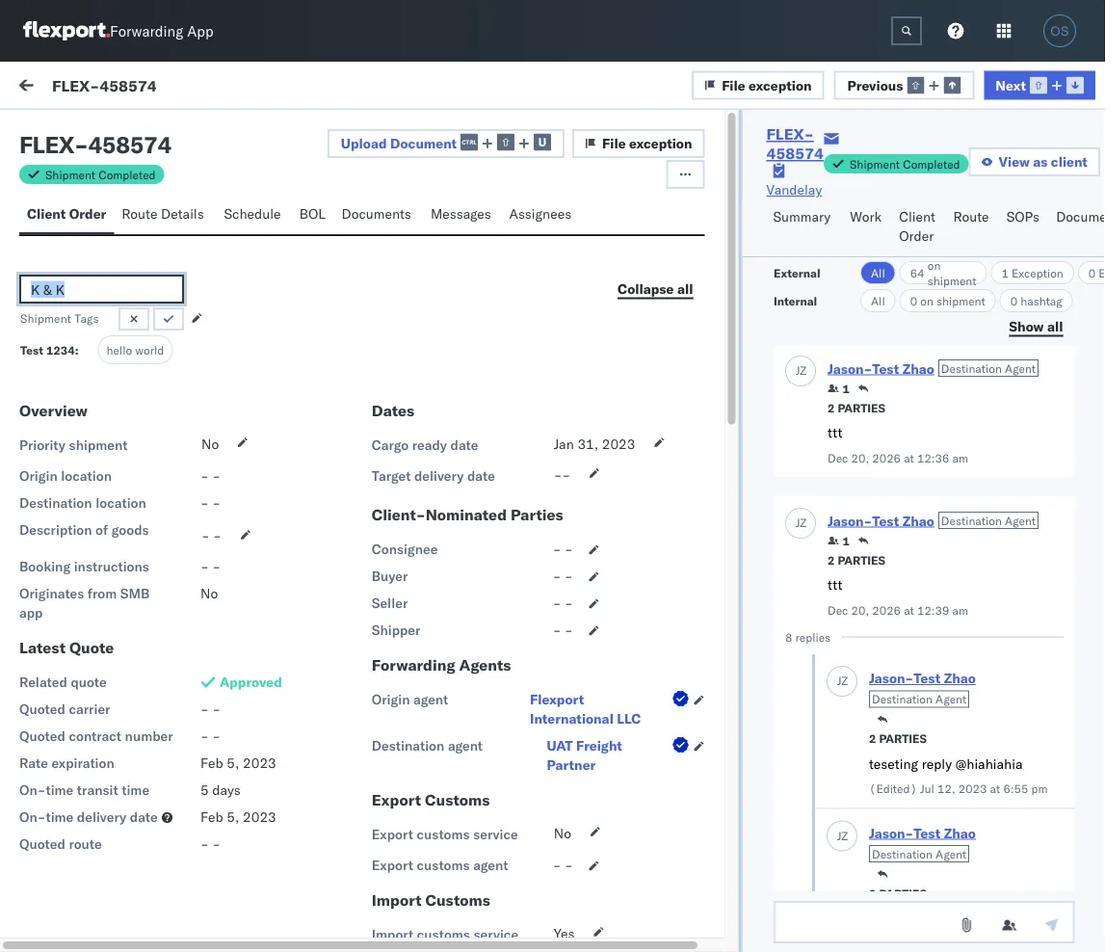 Task type: vqa. For each thing, say whether or not it's contained in the screenshot.
The Lacaillade for Zhou
no



Task type: describe. For each thing, give the bounding box(es) containing it.
no for overview
[[201, 436, 219, 453]]

flex- right summary button
[[851, 224, 891, 241]]

flex- down (edited)
[[851, 831, 891, 848]]

test down ttt dec 20, 2026 at 12:36 am
[[872, 513, 899, 529]]

pm right 6:39
[[494, 658, 514, 675]]

2 parties button for ttt dec 20, 2026 at 12:36 am
[[827, 399, 885, 416]]

2026, down messages at the top
[[428, 224, 466, 241]]

1 5, from the top
[[227, 755, 239, 772]]

dec 8, 2026, 6:37 pm pst button
[[12, 884, 1080, 952]]

all for 64
[[871, 266, 885, 280]]

1 horizontal spatial file
[[722, 76, 746, 93]]

all for collapse all
[[678, 280, 693, 297]]

pst up parties
[[526, 484, 550, 501]]

jason- up "@ linjia test"
[[93, 729, 136, 746]]

(edited)
[[869, 782, 917, 797]]

next button
[[984, 71, 1096, 100]]

buyer
[[372, 568, 408, 585]]

jason-test zhao destination agent down jul
[[869, 825, 976, 862]]

test down internal (0) button
[[136, 209, 162, 226]]

pst left "uat"
[[518, 745, 541, 761]]

cargo ready date
[[372, 437, 479, 454]]

dec inside button
[[376, 918, 400, 935]]

@ tao liu
[[58, 676, 120, 693]]

originates
[[19, 585, 84, 602]]

0 for 0 on shipment
[[910, 294, 917, 308]]

1 horizontal spatial delivery
[[414, 467, 464, 484]]

jason-test zhao button for ttt dec 20, 2026 at 12:36 am
[[827, 360, 934, 377]]

flex- down work button
[[851, 311, 891, 328]]

20, inside ttt dec 20, 2026 at 12:39 am
[[851, 603, 869, 618]]

order for rightmost client order button
[[899, 227, 934, 244]]

2026, up the nominated
[[428, 484, 466, 501]]

5
[[200, 782, 209, 799]]

jason- down ttt dec 20, 2026 at 12:36 am
[[827, 513, 872, 529]]

1 test from the top
[[58, 415, 81, 432]]

test down 12:39
[[913, 670, 940, 687]]

documents button
[[334, 197, 423, 234]]

consignee
[[372, 541, 438, 558]]

20, inside ttt dec 20, 2026 at 12:36 am
[[851, 451, 869, 466]]

0 vertical spatial 1
[[1001, 266, 1008, 280]]

time for delivery
[[46, 809, 74, 826]]

on for 64
[[927, 258, 941, 272]]

hello
[[106, 343, 132, 357]]

8 replies
[[785, 630, 830, 645]]

forwarding app
[[110, 22, 214, 40]]

exception
[[1011, 266, 1063, 280]]

documents
[[342, 205, 411, 222]]

agents
[[459, 655, 511, 675]]

teseting
[[869, 756, 918, 773]]

am for ttt dec 20, 2026 at 12:39 am
[[952, 603, 968, 618]]

am for ttt dec 20, 2026 at 12:36 am
[[952, 451, 968, 466]]

work for my
[[55, 74, 105, 101]]

2 6:38 from the top
[[461, 831, 490, 848]]

0 horizontal spatial file exception
[[603, 135, 693, 152]]

flex- 458574 up ttt dec 20, 2026 at 12:36 am
[[851, 398, 942, 414]]

1 dec 17, 2026, 6:47 pm pst from the top
[[376, 484, 550, 501]]

work
[[850, 208, 882, 225]]

2 vertical spatial date
[[130, 809, 158, 826]]

1 horizontal spatial client order button
[[892, 200, 946, 256]]

test left 1234
[[20, 343, 43, 358]]

1 horizontal spatial completed
[[903, 157, 961, 171]]

1 horizontal spatial exception
[[749, 76, 812, 93]]

2026, inside button
[[420, 918, 458, 935]]

1 exception
[[1001, 266, 1063, 280]]

on- for on-time delivery date
[[19, 809, 46, 826]]

tao
[[72, 676, 95, 693]]

flex- right my
[[52, 75, 99, 95]]

flex- 458574 up (edited)
[[851, 745, 942, 761]]

jason-test zhao button for ttt dec 20, 2026 at 12:39 am
[[827, 513, 934, 529]]

(0) for internal (0)
[[180, 122, 205, 139]]

reply
[[922, 756, 952, 773]]

view as client
[[999, 153, 1088, 170]]

agent for ttt dec 20, 2026 at 12:36 am
[[1005, 361, 1036, 376]]

collapse all
[[618, 280, 693, 297]]

jason- up destination location
[[93, 469, 136, 486]]

time right transit
[[122, 782, 149, 799]]

flex- 458574 down ttt dec 20, 2026 at 12:36 am
[[851, 484, 942, 501]]

test up "world"
[[136, 295, 162, 312]]

destination agent
[[372, 737, 483, 754]]

2 test from the top
[[58, 502, 81, 519]]

instructions
[[74, 558, 149, 575]]

8
[[785, 630, 792, 645]]

2026, left 6:39
[[420, 658, 458, 675]]

6 jason-test zhao from the top
[[93, 729, 196, 746]]

import customs service
[[372, 926, 519, 943]]

pm up parties
[[502, 484, 522, 501]]

agent for ttt dec 20, 2026 at 12:39 am
[[1005, 514, 1036, 528]]

0 horizontal spatial client
[[27, 205, 66, 222]]

test up ttt dec 20, 2026 at 12:36 am
[[872, 360, 899, 377]]

quote
[[71, 674, 107, 691]]

test down jul
[[913, 825, 940, 842]]

freight
[[576, 737, 623, 754]]

customs for import
[[417, 926, 470, 943]]

hello world
[[106, 343, 164, 357]]

1 dec 8, 2026, 6:38 pm pst from the top
[[376, 745, 541, 761]]

flexport international llc link
[[530, 690, 693, 729]]

import for import customs
[[372, 891, 422, 910]]

upload document
[[341, 135, 457, 151]]

2 vertical spatial shipment
[[69, 437, 128, 454]]

3 8, from the top
[[404, 831, 416, 848]]

no for export customs
[[554, 825, 572, 842]]

uat freight partner link
[[547, 736, 693, 775]]

bol button
[[292, 197, 334, 234]]

on for 0
[[920, 294, 933, 308]]

jan 31, 2023
[[554, 436, 636, 453]]

2 parties button for teseting reply @hiahiahia (edited)  jul 12, 2023 at 6:55 pm
[[869, 730, 927, 747]]

jason-test zhao destination agent for teseting reply @hiahiahia (edited)  jul 12, 2023 at 6:55 pm
[[869, 670, 976, 707]]

shipment down flex at the left of page
[[45, 167, 95, 182]]

pm down parties
[[502, 571, 522, 588]]

external (0) button
[[23, 114, 122, 151]]

assignees button
[[502, 197, 583, 234]]

route details button
[[114, 197, 216, 234]]

booking instructions
[[19, 558, 149, 575]]

vandelay
[[767, 181, 822, 198]]

flex- 458574 down 64 at the top
[[851, 311, 942, 328]]

--
[[554, 467, 571, 483]]

summary
[[773, 208, 831, 225]]

flex- 458574 up 64 at the top
[[851, 224, 942, 241]]

1 vertical spatial exception
[[629, 135, 693, 152]]

jason- up liu
[[93, 642, 136, 659]]

0 horizontal spatial message
[[60, 167, 106, 182]]

flex- 458574 up vandelay
[[767, 124, 824, 163]]

jason- up hello
[[93, 295, 136, 312]]

flexport. image
[[23, 21, 110, 40]]

1 6:47 from the top
[[469, 484, 499, 501]]

replies
[[795, 630, 830, 645]]

date for target delivery date
[[467, 467, 495, 484]]

origin agent
[[372, 691, 448, 708]]

carrier
[[69, 701, 110, 718]]

1 6:38 from the top
[[461, 745, 490, 761]]

jason- left the details
[[93, 209, 136, 226]]

2 feb from the top
[[200, 809, 223, 826]]

pst down parties
[[526, 571, 550, 588]]

order for left client order button
[[69, 205, 106, 222]]

import for import customs service
[[372, 926, 414, 943]]

test down on-time transit time
[[136, 816, 162, 833]]

export customs agent
[[372, 857, 508, 874]]

7 jason-test zhao from the top
[[93, 816, 196, 833]]

shipment for 64 on shipment
[[927, 273, 976, 288]]

2 parties button for ttt dec 20, 2026 at 12:39 am
[[827, 551, 885, 568]]

pst inside button
[[518, 918, 541, 935]]

1 jason-test zhao from the top
[[93, 209, 196, 226]]

1 button for ttt dec 20, 2026 at 12:36 am
[[827, 381, 850, 397]]

shipment up work
[[850, 157, 900, 171]]

previous button
[[834, 71, 975, 100]]

0 horizontal spatial client order button
[[19, 197, 114, 234]]

1 resize handle column header from the left
[[344, 161, 368, 952]]

pst up the jan
[[535, 398, 559, 414]]

(0) for external (0)
[[85, 122, 110, 139]]

sops button
[[999, 200, 1049, 256]]

test 1234 :
[[20, 343, 79, 358]]

overview
[[19, 401, 88, 420]]

booking
[[19, 558, 71, 575]]

flex- 458574 down (edited)
[[851, 831, 942, 848]]

view as client button
[[969, 147, 1101, 176]]

of
[[96, 521, 108, 538]]

dec inside ttt dec 20, 2026 at 12:39 am
[[827, 603, 848, 618]]

test right quote
[[136, 642, 162, 659]]

external for external (0)
[[31, 122, 81, 139]]

jason-test zhao destination agent for ttt dec 20, 2026 at 12:36 am
[[827, 360, 1036, 377]]

0 hashtag
[[1010, 294, 1062, 308]]

5 days
[[200, 782, 241, 799]]

2 jason-test zhao from the top
[[93, 295, 196, 312]]

internal (0) button
[[122, 114, 216, 151]]

work for related
[[895, 167, 920, 182]]

jason- up route
[[93, 816, 136, 833]]

1 vertical spatial no
[[200, 585, 218, 602]]

linjia
[[72, 762, 107, 779]]

uat freight partner
[[547, 737, 623, 774]]

jason- up from
[[93, 556, 136, 573]]

assignees
[[509, 205, 572, 222]]

at inside teseting reply @hiahiahia (edited)  jul 12, 2023 at 6:55 pm
[[990, 782, 1000, 797]]

at for ttt dec 20, 2026 at 12:39 am
[[904, 603, 914, 618]]

goods
[[112, 521, 149, 538]]

jason- up ttt dec 20, 2026 at 12:36 am
[[827, 360, 872, 377]]

contract
[[69, 728, 122, 745]]

external for external
[[773, 266, 820, 280]]

am for 12:33
[[511, 398, 532, 414]]

uat
[[547, 737, 573, 754]]

expiration
[[51, 755, 114, 772]]

priority
[[19, 437, 66, 454]]

messages
[[431, 205, 491, 222]]

2 17, from the top
[[404, 571, 425, 588]]

jason- down ttt dec 20, 2026 at 12:39 am
[[869, 670, 913, 687]]

shipment up test 1234 :
[[20, 311, 71, 325]]

12:36 inside ttt dec 20, 2026 at 12:36 am
[[917, 451, 949, 466]]

2 feb 5, 2023 from the top
[[200, 809, 276, 826]]

description
[[19, 521, 92, 538]]

6:55
[[1003, 782, 1028, 797]]

dec 20, 2026, 12:36 am pst
[[376, 224, 559, 241]]

@hiahiahia
[[955, 756, 1023, 773]]

0 button
[[1078, 261, 1106, 284]]

related for related quote
[[19, 674, 67, 691]]

message button
[[135, 62, 232, 114]]

os
[[1051, 24, 1070, 38]]

1 horizontal spatial client order
[[899, 208, 936, 244]]

service for import customs
[[474, 926, 519, 943]]

1 17, from the top
[[404, 484, 425, 501]]

shipment tags
[[20, 311, 99, 325]]

0 horizontal spatial client order
[[27, 205, 106, 222]]

previous
[[848, 76, 903, 93]]

forwarding for forwarding app
[[110, 22, 183, 40]]

parties for ttt dec 20, 2026 at 12:39 am
[[837, 553, 885, 568]]

flex- up (edited)
[[851, 745, 891, 761]]

parties for ttt dec 20, 2026 at 12:36 am
[[837, 401, 885, 415]]

pst down assignees
[[535, 224, 559, 241]]

related for related work item/shipment
[[852, 167, 892, 182]]

1 horizontal spatial client
[[899, 208, 936, 225]]

route
[[69, 836, 102, 853]]

collapse
[[618, 280, 674, 297]]

customs for import customs
[[425, 891, 490, 910]]

export for export customs service
[[372, 826, 413, 843]]

description of goods
[[19, 521, 149, 538]]

test right contract
[[136, 729, 162, 746]]

4 resize handle column header from the left
[[1056, 161, 1080, 952]]

all button for 0
[[860, 289, 896, 312]]

ttt dec 20, 2026 at 12:36 am
[[827, 425, 968, 466]]

forwarding app link
[[23, 21, 214, 40]]

ttt inside ttt dec 20, 2026 at 12:39 am
[[827, 577, 842, 594]]



Task type: locate. For each thing, give the bounding box(es) containing it.
1 button up ttt dec 20, 2026 at 12:39 am
[[827, 534, 850, 549]]

2026 inside ttt dec 20, 2026 at 12:39 am
[[872, 603, 901, 618]]

shipment completed up work
[[850, 157, 961, 171]]

2 service from the top
[[474, 926, 519, 943]]

external down my work
[[31, 122, 81, 139]]

agent down export customs service
[[473, 857, 508, 874]]

0 for 0
[[1088, 266, 1096, 280]]

1 vertical spatial date
[[467, 467, 495, 484]]

2026, left 12:33
[[428, 398, 466, 414]]

jason-test zhao up liu
[[93, 642, 196, 659]]

schedule
[[224, 205, 281, 222]]

0 vertical spatial at
[[904, 451, 914, 466]]

1 1 button from the top
[[827, 381, 850, 397]]

0 vertical spatial message
[[143, 79, 199, 96]]

test up smb
[[136, 556, 162, 573]]

message down flex - 458574
[[60, 167, 106, 182]]

17, down consignee at the bottom of page
[[404, 571, 425, 588]]

1 horizontal spatial (0)
[[180, 122, 205, 139]]

1 vertical spatial dec 17, 2026, 6:47 pm pst
[[376, 571, 550, 588]]

bol
[[300, 205, 326, 222]]

1 all from the top
[[871, 266, 885, 280]]

1 for ttt dec 20, 2026 at 12:39 am
[[843, 534, 850, 548]]

1 vertical spatial file exception
[[603, 135, 693, 152]]

route for route
[[954, 208, 990, 225]]

all button
[[860, 261, 896, 284], [860, 289, 896, 312]]

delivery down transit
[[77, 809, 126, 826]]

2 @ from the top
[[58, 762, 69, 779]]

2026, up export customs agent
[[420, 831, 458, 848]]

1 vertical spatial feb
[[200, 809, 223, 826]]

test up priority shipment
[[58, 415, 81, 432]]

2 for ttt dec 20, 2026 at 12:36 am
[[827, 401, 835, 415]]

export for export customs
[[372, 790, 421, 810]]

1 feb from the top
[[200, 755, 223, 772]]

0 vertical spatial all
[[871, 266, 885, 280]]

2 quoted from the top
[[19, 728, 65, 745]]

completed
[[903, 157, 961, 171], [98, 167, 156, 182]]

2023
[[602, 436, 636, 453], [243, 755, 276, 772], [958, 782, 987, 797], [243, 809, 276, 826]]

pst
[[535, 224, 559, 241], [535, 398, 559, 414], [526, 484, 550, 501], [526, 571, 550, 588], [518, 658, 541, 675], [518, 745, 541, 761], [518, 831, 541, 848], [518, 918, 541, 935]]

0 vertical spatial work
[[55, 74, 105, 101]]

flex- 458574 down 12:39
[[851, 658, 942, 675]]

all for show all
[[1047, 318, 1063, 334]]

all button for 64
[[860, 261, 896, 284]]

2 vertical spatial no
[[554, 825, 572, 842]]

@ left tao
[[58, 676, 69, 693]]

am inside ttt dec 20, 2026 at 12:36 am
[[952, 451, 968, 466]]

2026 for ttt dec 20, 2026 at 12:39 am
[[872, 603, 901, 618]]

dec 17, 2026, 6:47 pm pst up the nominated
[[376, 484, 550, 501]]

0 horizontal spatial work
[[55, 74, 105, 101]]

1 horizontal spatial related
[[852, 167, 892, 182]]

0 vertical spatial 5,
[[227, 755, 239, 772]]

date for cargo ready date
[[451, 437, 479, 454]]

2 vertical spatial export
[[372, 857, 413, 874]]

3 customs from the top
[[417, 926, 470, 943]]

flex- down ttt dec 20, 2026 at 12:39 am
[[851, 658, 891, 675]]

31,
[[578, 436, 599, 453]]

am for 12:36
[[511, 224, 532, 241]]

1 am from the top
[[952, 451, 968, 466]]

at inside ttt dec 20, 2026 at 12:39 am
[[904, 603, 914, 618]]

jason-
[[93, 209, 136, 226], [93, 295, 136, 312], [827, 360, 872, 377], [93, 469, 136, 486], [827, 513, 872, 529], [93, 556, 136, 573], [93, 642, 136, 659], [869, 670, 913, 687], [93, 729, 136, 746], [93, 816, 136, 833], [869, 825, 913, 842]]

test up goods
[[136, 469, 162, 486]]

shipment
[[850, 157, 900, 171], [45, 167, 95, 182], [20, 311, 71, 325]]

shipper
[[372, 622, 421, 639]]

dec 8, 2026, 6:38 pm pst up export customs
[[376, 745, 541, 761]]

quoted route
[[19, 836, 102, 853]]

dec 20, 2026, 12:33 am pst
[[376, 398, 559, 414]]

docume button
[[1049, 200, 1106, 256]]

1 vertical spatial file
[[603, 135, 626, 152]]

upload
[[341, 135, 387, 151]]

3 test from the top
[[58, 589, 81, 606]]

2 am from the top
[[952, 603, 968, 618]]

2026, up export customs
[[420, 745, 458, 761]]

0 down 64 at the top
[[910, 294, 917, 308]]

1 vertical spatial quoted
[[19, 728, 65, 745]]

0 vertical spatial internal
[[129, 122, 176, 139]]

quoted for quoted route
[[19, 836, 65, 853]]

0 vertical spatial no
[[201, 436, 219, 453]]

1 import from the top
[[372, 891, 422, 910]]

0 vertical spatial feb
[[200, 755, 223, 772]]

@
[[58, 676, 69, 693], [58, 762, 69, 779]]

0 horizontal spatial shipment completed
[[45, 167, 156, 182]]

flex-
[[52, 75, 99, 95], [767, 124, 814, 144], [851, 224, 891, 241], [851, 311, 891, 328], [851, 398, 891, 414], [851, 484, 891, 501], [851, 658, 891, 675], [851, 745, 891, 761], [851, 831, 891, 848]]

export down export customs
[[372, 826, 413, 843]]

details
[[161, 205, 204, 222]]

ttt inside ttt dec 20, 2026 at 12:36 am
[[827, 425, 842, 441]]

service left yes
[[474, 926, 519, 943]]

0 horizontal spatial internal
[[129, 122, 176, 139]]

message
[[143, 79, 199, 96], [60, 167, 106, 182]]

agent
[[414, 691, 448, 708], [448, 737, 483, 754], [473, 857, 508, 874]]

0 vertical spatial forwarding
[[110, 22, 183, 40]]

pm up export customs agent
[[494, 831, 514, 848]]

4 8, from the top
[[404, 918, 416, 935]]

pm left "uat"
[[494, 745, 514, 761]]

2 6:47 from the top
[[469, 571, 499, 588]]

dec 17, 2026, 6:47 pm pst down the nominated
[[376, 571, 550, 588]]

1 vertical spatial test
[[58, 502, 81, 519]]

0 down docume button at the top of page
[[1088, 266, 1096, 280]]

dec
[[376, 224, 400, 241], [376, 398, 400, 414], [827, 451, 848, 466], [376, 484, 400, 501], [376, 571, 400, 588], [827, 603, 848, 618], [376, 658, 400, 675], [376, 745, 400, 761], [376, 831, 400, 848], [376, 918, 400, 935]]

location for destination location
[[96, 494, 146, 511]]

1 vertical spatial message
[[60, 167, 106, 182]]

all left 64 at the top
[[871, 266, 885, 280]]

0 vertical spatial date
[[451, 437, 479, 454]]

1 vertical spatial @
[[58, 762, 69, 779]]

1 vertical spatial delivery
[[77, 809, 126, 826]]

0 vertical spatial 12:36
[[469, 224, 507, 241]]

test left from
[[58, 589, 81, 606]]

0 vertical spatial agent
[[414, 691, 448, 708]]

related down the latest
[[19, 674, 67, 691]]

route inside button
[[122, 205, 158, 222]]

feb 5, 2023
[[200, 755, 276, 772], [200, 809, 276, 826]]

test up transit
[[111, 762, 138, 779]]

message inside message button
[[143, 79, 199, 96]]

1 vertical spatial 17,
[[404, 571, 425, 588]]

5 jason-test zhao from the top
[[93, 642, 196, 659]]

internal (0)
[[129, 122, 205, 139]]

0 for 0 hashtag
[[1010, 294, 1017, 308]]

route for route details
[[122, 205, 158, 222]]

1 export from the top
[[372, 790, 421, 810]]

export up export customs service
[[372, 790, 421, 810]]

forwarding left app
[[110, 22, 183, 40]]

2 vertical spatial quoted
[[19, 836, 65, 853]]

6:39
[[461, 658, 490, 675]]

1 vertical spatial external
[[773, 266, 820, 280]]

jason-test zhao destination agent up 'reply' in the bottom right of the page
[[869, 670, 976, 707]]

8, inside button
[[404, 918, 416, 935]]

pm
[[502, 484, 522, 501], [502, 571, 522, 588], [494, 658, 514, 675], [494, 745, 514, 761], [494, 831, 514, 848], [494, 918, 514, 935]]

on right 64 at the top
[[927, 258, 941, 272]]

am inside ttt dec 20, 2026 at 12:39 am
[[952, 603, 968, 618]]

2023 inside teseting reply @hiahiahia (edited)  jul 12, 2023 at 6:55 pm
[[958, 782, 987, 797]]

customs for export customs
[[425, 790, 490, 810]]

0 vertical spatial test
[[58, 415, 81, 432]]

0 vertical spatial dec 17, 2026, 6:47 pm pst
[[376, 484, 550, 501]]

jason-test zhao up smb
[[93, 556, 196, 573]]

client order button up 64 at the top
[[892, 200, 946, 256]]

2 vertical spatial test
[[58, 589, 81, 606]]

flexport international llc
[[530, 691, 641, 727]]

test up description
[[58, 502, 81, 519]]

0 vertical spatial file exception
[[722, 76, 812, 93]]

ttttt
[[58, 849, 83, 866]]

ttt
[[58, 242, 73, 259], [58, 329, 73, 346], [827, 425, 842, 441], [827, 577, 842, 594]]

0 horizontal spatial delivery
[[77, 809, 126, 826]]

shipment inside '64 on shipment'
[[927, 273, 976, 288]]

1 8, from the top
[[404, 658, 416, 675]]

am
[[511, 224, 532, 241], [511, 398, 532, 414]]

0 inside button
[[1088, 266, 1096, 280]]

1 vertical spatial on
[[920, 294, 933, 308]]

1 for ttt dec 20, 2026 at 12:36 am
[[843, 382, 850, 396]]

work button
[[843, 200, 892, 256]]

quoted contract number
[[19, 728, 173, 745]]

1 horizontal spatial message
[[143, 79, 199, 96]]

0 vertical spatial shipment
[[927, 273, 976, 288]]

flex- 458574 link
[[767, 124, 824, 163]]

1 feb 5, 2023 from the top
[[200, 755, 276, 772]]

:
[[75, 343, 79, 358]]

0 vertical spatial am
[[952, 451, 968, 466]]

seller
[[372, 595, 408, 612]]

from
[[88, 585, 117, 602]]

2 vertical spatial 1
[[843, 534, 850, 548]]

agent for teseting reply @hiahiahia (edited)  jul 12, 2023 at 6:55 pm
[[936, 693, 966, 707]]

jason-test zhao button down jul
[[869, 825, 976, 842]]

2 all button from the top
[[860, 289, 896, 312]]

quoted left route
[[19, 836, 65, 853]]

6:37
[[461, 918, 490, 935]]

1 button for ttt dec 20, 2026 at 12:39 am
[[827, 534, 850, 549]]

6:38 up export customs agent
[[461, 831, 490, 848]]

on inside '64 on shipment'
[[927, 258, 941, 272]]

origin location
[[19, 467, 112, 484]]

forwarding
[[110, 22, 183, 40], [372, 655, 456, 675]]

pm
[[1031, 782, 1048, 797]]

2 am from the top
[[511, 398, 532, 414]]

jason-test zhao up "world"
[[93, 295, 196, 312]]

0 vertical spatial all
[[678, 280, 693, 297]]

0 horizontal spatial 12:36
[[469, 224, 507, 241]]

1 quoted from the top
[[19, 701, 65, 718]]

export up import customs
[[372, 857, 413, 874]]

None text field
[[892, 16, 922, 45], [773, 901, 1075, 944], [892, 16, 922, 45], [773, 901, 1075, 944]]

route button
[[946, 200, 999, 256]]

customs up the dec 8, 2026, 6:37 pm pst
[[425, 891, 490, 910]]

feb
[[200, 755, 223, 772], [200, 809, 223, 826]]

@ for @ tao liu
[[58, 676, 69, 693]]

1 vertical spatial import
[[372, 926, 414, 943]]

on- down rate
[[19, 782, 46, 799]]

delivery down ready
[[414, 467, 464, 484]]

all inside button
[[1047, 318, 1063, 334]]

8, up export customs
[[404, 745, 416, 761]]

0 vertical spatial related
[[852, 167, 892, 182]]

export for export customs agent
[[372, 857, 413, 874]]

parties
[[837, 401, 885, 415], [837, 553, 885, 568], [879, 732, 927, 747], [879, 887, 927, 901]]

2 customs from the top
[[417, 857, 470, 874]]

0 horizontal spatial file
[[603, 135, 626, 152]]

at inside ttt dec 20, 2026 at 12:36 am
[[904, 451, 914, 466]]

test
[[58, 415, 81, 432], [58, 502, 81, 519], [58, 589, 81, 606]]

location for origin location
[[61, 467, 112, 484]]

nominated
[[426, 505, 507, 524]]

2 1 button from the top
[[827, 534, 850, 549]]

0 vertical spatial export
[[372, 790, 421, 810]]

0 horizontal spatial 0
[[910, 294, 917, 308]]

2 (0) from the left
[[180, 122, 205, 139]]

shipment down '64 on shipment'
[[936, 294, 985, 308]]

2 vertical spatial agent
[[473, 857, 508, 874]]

agent for destination agent
[[448, 737, 483, 754]]

teseting reply @hiahiahia (edited)  jul 12, 2023 at 6:55 pm
[[869, 756, 1048, 797]]

service for export customs
[[473, 826, 518, 843]]

all right collapse
[[678, 280, 693, 297]]

2026,
[[428, 224, 466, 241], [428, 398, 466, 414], [428, 484, 466, 501], [428, 571, 466, 588], [420, 658, 458, 675], [420, 745, 458, 761], [420, 831, 458, 848], [420, 918, 458, 935]]

2 export from the top
[[372, 826, 413, 843]]

2026 inside ttt dec 20, 2026 at 12:36 am
[[872, 451, 901, 466]]

feb down 5
[[200, 809, 223, 826]]

3 jason-test zhao from the top
[[93, 469, 196, 486]]

am right 12:33
[[511, 398, 532, 414]]

internal for internal
[[773, 294, 817, 308]]

quoted
[[19, 701, 65, 718], [19, 728, 65, 745], [19, 836, 65, 853]]

2 parties for teseting reply @hiahiahia (edited)  jul 12, 2023 at 6:55 pm
[[869, 732, 927, 747]]

1 up ttt dec 20, 2026 at 12:36 am
[[843, 382, 850, 396]]

1 vertical spatial on-
[[19, 809, 46, 826]]

time for transit
[[46, 782, 74, 799]]

0 vertical spatial @
[[58, 676, 69, 693]]

location up goods
[[96, 494, 146, 511]]

on- for on-time transit time
[[19, 782, 46, 799]]

2026 for ttt dec 20, 2026 at 12:36 am
[[872, 451, 901, 466]]

jason-test zhao destination agent for ttt dec 20, 2026 at 12:39 am
[[827, 513, 1036, 529]]

route down the item/shipment
[[954, 208, 990, 225]]

all inside button
[[678, 280, 693, 297]]

date up client-nominated parties
[[467, 467, 495, 484]]

3 resize handle column header from the left
[[819, 161, 842, 952]]

jason-test zhao button for teseting reply @hiahiahia (edited)  jul 12, 2023 at 6:55 pm
[[869, 670, 976, 687]]

1 all button from the top
[[860, 261, 896, 284]]

1 vertical spatial 2026
[[872, 603, 901, 618]]

quoted for quoted carrier
[[19, 701, 65, 718]]

0 horizontal spatial order
[[69, 205, 106, 222]]

feb 5, 2023 up days
[[200, 755, 276, 772]]

days
[[212, 782, 241, 799]]

2 for teseting reply @hiahiahia (edited)  jul 12, 2023 at 6:55 pm
[[869, 732, 876, 747]]

priority shipment
[[19, 437, 128, 454]]

0 on shipment
[[910, 294, 985, 308]]

0 horizontal spatial origin
[[19, 467, 58, 484]]

0 vertical spatial 17,
[[404, 484, 425, 501]]

all button left 64 at the top
[[860, 261, 896, 284]]

1 vertical spatial 5,
[[227, 809, 239, 826]]

jason-test zhao destination agent down ttt dec 20, 2026 at 12:36 am
[[827, 513, 1036, 529]]

1 am from the top
[[511, 224, 532, 241]]

2 on- from the top
[[19, 809, 46, 826]]

1 vertical spatial 1 button
[[827, 534, 850, 549]]

0 vertical spatial customs
[[417, 826, 470, 843]]

2 vertical spatial at
[[990, 782, 1000, 797]]

no
[[201, 436, 219, 453], [200, 585, 218, 602], [554, 825, 572, 842]]

1 (0) from the left
[[85, 122, 110, 139]]

tags
[[74, 311, 99, 325]]

0 vertical spatial external
[[31, 122, 81, 139]]

1 vertical spatial agent
[[448, 737, 483, 754]]

0 horizontal spatial all
[[678, 280, 693, 297]]

pm inside dec 8, 2026, 6:37 pm pst button
[[494, 918, 514, 935]]

flex- up ttt dec 20, 2026 at 12:36 am
[[851, 398, 891, 414]]

parties
[[511, 505, 563, 524]]

agent up export customs
[[448, 737, 483, 754]]

2 resize handle column header from the left
[[582, 161, 605, 952]]

jason- down (edited)
[[869, 825, 913, 842]]

jason-test zhao down flex - 458574
[[93, 209, 196, 226]]

3 quoted from the top
[[19, 836, 65, 853]]

pm right 6:37
[[494, 918, 514, 935]]

time down rate expiration
[[46, 782, 74, 799]]

customs for export
[[417, 826, 470, 843]]

1 horizontal spatial 12:36
[[917, 451, 949, 466]]

next
[[996, 76, 1027, 93]]

location
[[61, 467, 112, 484], [96, 494, 146, 511]]

2026, down import customs
[[420, 918, 458, 935]]

0 vertical spatial on
[[927, 258, 941, 272]]

0 vertical spatial on-
[[19, 782, 46, 799]]

client-
[[372, 505, 426, 524]]

1 vertical spatial all
[[871, 294, 885, 308]]

1 2026 from the top
[[872, 451, 901, 466]]

summary button
[[766, 200, 843, 256]]

2026, down consignee at the bottom of page
[[428, 571, 466, 588]]

order inside client order
[[899, 227, 934, 244]]

dec inside ttt dec 20, 2026 at 12:36 am
[[827, 451, 848, 466]]

0 horizontal spatial (0)
[[85, 122, 110, 139]]

1 vertical spatial customs
[[417, 857, 470, 874]]

17, up client-
[[404, 484, 425, 501]]

external inside button
[[31, 122, 81, 139]]

6:47 up client-nominated parties
[[469, 484, 499, 501]]

service up export customs agent
[[473, 826, 518, 843]]

12:33
[[469, 398, 507, 414]]

2 8, from the top
[[404, 745, 416, 761]]

feb 5, 2023 down days
[[200, 809, 276, 826]]

64
[[910, 266, 924, 280]]

completed up route "button"
[[903, 157, 961, 171]]

2 dec 8, 2026, 6:38 pm pst from the top
[[376, 831, 541, 848]]

2 parties for ttt dec 20, 2026 at 12:39 am
[[827, 553, 885, 568]]

app
[[187, 22, 214, 40]]

resize handle column header
[[344, 161, 368, 952], [582, 161, 605, 952], [819, 161, 842, 952], [1056, 161, 1080, 952]]

customs
[[425, 790, 490, 810], [425, 891, 490, 910]]

at for ttt dec 20, 2026 at 12:36 am
[[904, 451, 914, 466]]

2 parties for ttt dec 20, 2026 at 12:36 am
[[827, 401, 885, 415]]

customs up export customs service
[[425, 790, 490, 810]]

None text field
[[19, 275, 184, 304]]

internal inside button
[[129, 122, 176, 139]]

0 horizontal spatial completed
[[98, 167, 156, 182]]

2 2026 from the top
[[872, 603, 901, 618]]

3 export from the top
[[372, 857, 413, 874]]

flex- inside flex- 458574
[[767, 124, 814, 144]]

time
[[46, 782, 74, 799], [122, 782, 149, 799], [46, 809, 74, 826]]

1 horizontal spatial 0
[[1010, 294, 1017, 308]]

8, down import customs
[[404, 918, 416, 935]]

1 vertical spatial work
[[895, 167, 920, 182]]

0 vertical spatial all button
[[860, 261, 896, 284]]

1 vertical spatial 12:36
[[917, 451, 949, 466]]

1 horizontal spatial route
[[954, 208, 990, 225]]

0 vertical spatial 2026
[[872, 451, 901, 466]]

zhao
[[165, 209, 196, 226], [165, 295, 196, 312], [902, 360, 934, 377], [165, 469, 196, 486], [902, 513, 934, 529], [165, 556, 196, 573], [165, 642, 196, 659], [944, 670, 976, 687], [165, 729, 196, 746], [165, 816, 196, 833], [944, 825, 976, 842]]

client order button down flex at the left of page
[[19, 197, 114, 234]]

all for 0
[[871, 294, 885, 308]]

0 vertical spatial import
[[372, 891, 422, 910]]

as
[[1033, 153, 1048, 170]]

related work item/shipment
[[852, 167, 1002, 182]]

exception
[[749, 76, 812, 93], [629, 135, 693, 152]]

item/shipment
[[923, 167, 1002, 182]]

@ for @ linjia test
[[58, 762, 69, 779]]

client down flex at the left of page
[[27, 205, 66, 222]]

0 horizontal spatial external
[[31, 122, 81, 139]]

work up the external (0) at left top
[[55, 74, 105, 101]]

customs up export customs agent
[[417, 826, 470, 843]]

1 vertical spatial internal
[[773, 294, 817, 308]]

0 vertical spatial am
[[511, 224, 532, 241]]

dec 17, 2026, 6:47 pm pst
[[376, 484, 550, 501], [376, 571, 550, 588]]

order down flex - 458574
[[69, 205, 106, 222]]

export customs service
[[372, 826, 518, 843]]

0 vertical spatial 1 button
[[827, 381, 850, 397]]

dec 8, 2026, 6:37 pm pst
[[376, 918, 541, 935]]

1 service from the top
[[473, 826, 518, 843]]

1 vertical spatial dec 8, 2026, 6:38 pm pst
[[376, 831, 541, 848]]

agent for origin agent
[[414, 691, 448, 708]]

pst up flexport
[[518, 658, 541, 675]]

parties for teseting reply @hiahiahia (edited)  jul 12, 2023 at 6:55 pm
[[879, 732, 927, 747]]

2 for ttt dec 20, 2026 at 12:39 am
[[827, 553, 835, 568]]

1 on- from the top
[[19, 782, 46, 799]]

1 @ from the top
[[58, 676, 69, 693]]

forwarding for forwarding agents
[[372, 655, 456, 675]]

2 import from the top
[[372, 926, 414, 943]]

origin for origin agent
[[372, 691, 410, 708]]

1 horizontal spatial shipment completed
[[850, 157, 961, 171]]

2 vertical spatial customs
[[417, 926, 470, 943]]

1 vertical spatial all
[[1047, 318, 1063, 334]]

1 horizontal spatial order
[[899, 227, 934, 244]]

4 jason-test zhao from the top
[[93, 556, 196, 573]]

1 horizontal spatial work
[[895, 167, 920, 182]]

pst up dec 8, 2026, 6:37 pm pst button
[[518, 831, 541, 848]]

route inside "button"
[[954, 208, 990, 225]]

target delivery date
[[372, 467, 495, 484]]

smb
[[120, 585, 150, 602]]

2 dec 17, 2026, 6:47 pm pst from the top
[[376, 571, 550, 588]]

date
[[451, 437, 479, 454], [467, 467, 495, 484], [130, 809, 158, 826]]

shipment for 0 on shipment
[[936, 294, 985, 308]]

origin for origin location
[[19, 467, 58, 484]]

1 vertical spatial 6:47
[[469, 571, 499, 588]]

hashtag
[[1020, 294, 1062, 308]]

1 vertical spatial export
[[372, 826, 413, 843]]

flex- down ttt dec 20, 2026 at 12:36 am
[[851, 484, 891, 501]]

0 vertical spatial 6:47
[[469, 484, 499, 501]]

import down export customs agent
[[372, 891, 422, 910]]

jan
[[554, 436, 574, 453]]

1 up ttt dec 20, 2026 at 12:39 am
[[843, 534, 850, 548]]

5,
[[227, 755, 239, 772], [227, 809, 239, 826]]

internal for internal (0)
[[129, 122, 176, 139]]

rate expiration
[[19, 755, 114, 772]]

1 horizontal spatial forwarding
[[372, 655, 456, 675]]

2 5, from the top
[[227, 809, 239, 826]]

transit
[[77, 782, 118, 799]]

dec 8, 2026, 6:38 pm pst
[[376, 745, 541, 761], [376, 831, 541, 848]]

related
[[852, 167, 892, 182], [19, 674, 67, 691]]

2 all from the top
[[871, 294, 885, 308]]

quoted for quoted contract number
[[19, 728, 65, 745]]

1 customs from the top
[[417, 826, 470, 843]]



